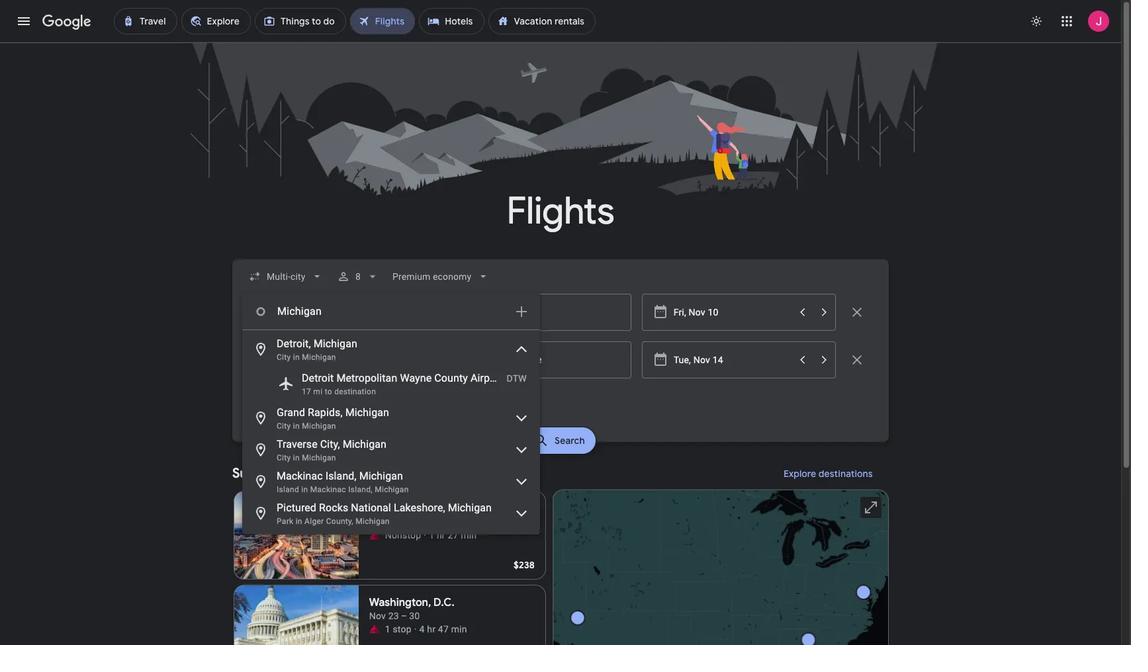 Task type: locate. For each thing, give the bounding box(es) containing it.
island, down "from"
[[348, 485, 373, 494]]

to
[[325, 387, 332, 397]]

min right 47
[[451, 624, 467, 635]]

toggle nearby airports for traverse city, michigan image
[[514, 442, 530, 458]]

$238
[[514, 559, 535, 571]]

hr for atlanta
[[437, 530, 445, 541]]

0 vertical spatial city
[[277, 353, 291, 362]]

traverse city, michigan city in michigan
[[277, 438, 387, 463]]

nonstop
[[385, 530, 421, 541]]

1 left '27' at bottom left
[[429, 530, 434, 541]]

in inside grand rapids, michigan city in michigan
[[293, 422, 300, 431]]

1 vertical spatial min
[[451, 624, 467, 635]]

0 vertical spatial departure text field
[[674, 295, 791, 330]]

michigan
[[314, 338, 357, 350], [302, 353, 336, 362], [345, 406, 389, 419], [302, 422, 336, 431], [343, 438, 387, 451], [302, 453, 336, 463], [359, 470, 403, 483], [375, 485, 409, 494], [448, 502, 492, 514], [356, 517, 390, 526]]

atlanta dec 2 – 9
[[369, 502, 409, 528]]

 image
[[414, 623, 417, 636]]

city
[[277, 353, 291, 362], [277, 422, 291, 431], [277, 453, 291, 463]]

238 US dollars text field
[[514, 559, 535, 571]]

list box
[[242, 330, 540, 535]]

trips
[[301, 465, 330, 482]]

1 city from the top
[[277, 353, 291, 362]]

2 vertical spatial city
[[277, 453, 291, 463]]

mackinac up island
[[277, 470, 323, 483]]

None field
[[243, 265, 329, 289], [388, 265, 496, 289], [243, 265, 329, 289], [388, 265, 496, 289]]

detroit,
[[277, 338, 311, 350]]

2 – 9
[[388, 517, 409, 528]]

1 delta image from the top
[[369, 530, 380, 541]]

county
[[434, 372, 468, 385]]

hr for washington,
[[427, 624, 436, 635]]

1 vertical spatial hr
[[427, 624, 436, 635]]

grand rapids, michigan city in michigan
[[277, 406, 389, 431]]

pictured
[[277, 502, 316, 514]]

0 vertical spatial island,
[[326, 470, 357, 483]]

from
[[332, 465, 362, 482]]

in inside mackinac island, michigan island in mackinac island, michigan
[[301, 485, 308, 494]]

2 departure text field from the top
[[674, 342, 791, 378]]

flight
[[279, 394, 302, 406]]

stop
[[393, 624, 412, 635]]

rouge
[[404, 465, 443, 482]]

1 horizontal spatial hr
[[437, 530, 445, 541]]

1 horizontal spatial 1
[[429, 530, 434, 541]]

0 vertical spatial delta image
[[369, 530, 380, 541]]

1 for 1 hr 27 min
[[429, 530, 434, 541]]

1 left the stop
[[385, 624, 390, 635]]

min right '27' at bottom left
[[461, 530, 477, 541]]

1
[[429, 530, 434, 541], [385, 624, 390, 635]]

city down traverse
[[277, 453, 291, 463]]

1 vertical spatial 1
[[385, 624, 390, 635]]

mi
[[313, 387, 323, 397]]

suggested trips from baton rouge
[[232, 465, 443, 482]]

0 vertical spatial hr
[[437, 530, 445, 541]]

remove flight from baton rouge on fri, nov 10 image
[[849, 305, 865, 320]]

Departure text field
[[674, 295, 791, 330], [674, 342, 791, 378]]

1 vertical spatial mackinac
[[310, 485, 346, 494]]

island, down traverse city, michigan city in michigan
[[326, 470, 357, 483]]

0 vertical spatial 1
[[429, 530, 434, 541]]

hr right 4
[[427, 624, 436, 635]]

city down detroit,
[[277, 353, 291, 362]]

d.c.
[[434, 596, 455, 610]]

city inside grand rapids, michigan city in michigan
[[277, 422, 291, 431]]

0 horizontal spatial 1
[[385, 624, 390, 635]]

in for grand
[[293, 422, 300, 431]]

8 button
[[332, 261, 385, 293]]

wayne
[[400, 372, 432, 385]]

in inside traverse city, michigan city in michigan
[[293, 453, 300, 463]]

in right island
[[301, 485, 308, 494]]

1 vertical spatial city
[[277, 422, 291, 431]]

3 city from the top
[[277, 453, 291, 463]]

in
[[293, 353, 300, 362], [293, 422, 300, 431], [293, 453, 300, 463], [301, 485, 308, 494], [296, 517, 302, 526]]

mackinac
[[277, 470, 323, 483], [310, 485, 346, 494]]

1 vertical spatial departure text field
[[674, 342, 791, 378]]

2 city from the top
[[277, 422, 291, 431]]

23 – 30
[[388, 611, 420, 622]]

park
[[277, 517, 294, 526]]

mackinac down suggested trips from baton rouge
[[310, 485, 346, 494]]

delta image
[[369, 530, 380, 541], [369, 624, 380, 635]]

dec
[[369, 517, 385, 528]]

flights
[[507, 188, 615, 235]]

island,
[[326, 470, 357, 483], [348, 485, 373, 494]]

toggle nearby airports for pictured rocks national lakeshore, michigan image
[[514, 506, 530, 522]]

city inside detroit, michigan city in michigan
[[277, 353, 291, 362]]

delta image down nov
[[369, 624, 380, 635]]

explore destinations button
[[768, 458, 889, 490]]

in down detroit,
[[293, 353, 300, 362]]

 image inside the suggested trips from baton rouge region
[[414, 623, 417, 636]]

8
[[356, 271, 361, 282]]

0 horizontal spatial hr
[[427, 624, 436, 635]]

2 delta image from the top
[[369, 624, 380, 635]]

alger
[[305, 517, 324, 526]]

in down grand
[[293, 422, 300, 431]]

1 departure text field from the top
[[674, 295, 791, 330]]

city down grand
[[277, 422, 291, 431]]

1 vertical spatial delta image
[[369, 624, 380, 635]]

in down traverse
[[293, 453, 300, 463]]

min for washington, d.c.
[[451, 624, 467, 635]]

list box containing detroit, michigan
[[242, 330, 540, 535]]

 image
[[424, 529, 426, 542]]

delta image down dec
[[369, 530, 380, 541]]

city inside traverse city, michigan city in michigan
[[277, 453, 291, 463]]

min
[[461, 530, 477, 541], [451, 624, 467, 635]]

island
[[277, 485, 299, 494]]

0 vertical spatial min
[[461, 530, 477, 541]]

washington, d.c. nov 23 – 30
[[369, 596, 455, 622]]

traverse
[[277, 438, 318, 451]]

toggle nearby airports for grand rapids, michigan image
[[514, 410, 530, 426]]

list box inside the flight search field
[[242, 330, 540, 535]]

main menu image
[[16, 13, 32, 29]]

city for traverse city, michigan
[[277, 453, 291, 463]]

in down pictured
[[296, 517, 302, 526]]

airport
[[471, 372, 503, 385]]

pictured rocks national lakeshore, michigan park in alger county, michigan
[[277, 502, 492, 526]]

detroit metropolitan wayne county airport (dtw) option
[[242, 365, 540, 402]]

 image inside the suggested trips from baton rouge region
[[424, 529, 426, 542]]

hr left '27' at bottom left
[[437, 530, 445, 541]]

detroit
[[302, 372, 334, 385]]

rocks
[[319, 502, 348, 514]]

explore destinations
[[784, 468, 873, 480]]

hr
[[437, 530, 445, 541], [427, 624, 436, 635]]



Task type: describe. For each thing, give the bounding box(es) containing it.
pictured rocks national lakeshore, michigan option
[[242, 498, 540, 530]]

detroit metropolitan wayne county airport dtw 17 mi to destination
[[302, 372, 527, 397]]

mackinac island, michigan option
[[242, 466, 540, 498]]

delta image for washington, d.c.
[[369, 624, 380, 635]]

washington,
[[369, 596, 431, 610]]

27
[[448, 530, 458, 541]]

in inside detroit, michigan city in michigan
[[293, 353, 300, 362]]

city for grand rapids, michigan
[[277, 422, 291, 431]]

rapids,
[[308, 406, 343, 419]]

origin, select multiple airports image
[[514, 304, 530, 320]]

4 hr 47 min
[[419, 624, 467, 635]]

Where else? text field
[[277, 296, 506, 328]]

suggested trips from baton rouge region
[[232, 458, 889, 645]]

min for atlanta
[[461, 530, 477, 541]]

departure text field for remove flight from baton rouge on fri, nov 10 image
[[674, 295, 791, 330]]

departure text field for remove flight to baton rouge on tue, nov 14 image
[[674, 342, 791, 378]]

mackinac island, michigan island in mackinac island, michigan
[[277, 470, 409, 494]]

4
[[419, 624, 425, 635]]

search button
[[526, 428, 596, 454]]

1 for 1 stop
[[385, 624, 390, 635]]

destinations
[[819, 468, 873, 480]]

in inside the pictured rocks national lakeshore, michigan park in alger county, michigan
[[296, 517, 302, 526]]

grand
[[277, 406, 305, 419]]

suggested
[[232, 465, 298, 482]]

Flight search field
[[222, 259, 900, 535]]

dtw
[[507, 373, 527, 384]]

explore
[[784, 468, 817, 480]]

detroit, michigan city in michigan
[[277, 338, 357, 362]]

nov
[[369, 611, 386, 622]]

add
[[259, 394, 277, 406]]

0 vertical spatial mackinac
[[277, 470, 323, 483]]

in for traverse
[[293, 453, 300, 463]]

city,
[[320, 438, 340, 451]]

remove flight to baton rouge on tue, nov 14 image
[[849, 352, 865, 368]]

county,
[[326, 517, 354, 526]]

1 stop
[[385, 624, 412, 635]]

destination
[[334, 387, 376, 397]]

47
[[438, 624, 449, 635]]

1 vertical spatial island,
[[348, 485, 373, 494]]

grand rapids, michigan option
[[242, 402, 540, 434]]

delta image for atlanta
[[369, 530, 380, 541]]

in for mackinac
[[301, 485, 308, 494]]

metropolitan
[[337, 372, 397, 385]]

add flight
[[259, 394, 302, 406]]

detroit, michigan option
[[242, 334, 540, 365]]

toggle nearby airports for mackinac island, michigan image
[[514, 474, 530, 490]]

traverse city, michigan option
[[242, 434, 540, 466]]

baton
[[365, 465, 401, 482]]

toggle nearby airports for detroit, michigan image
[[514, 342, 530, 357]]

17
[[302, 387, 311, 397]]

enter your origin dialog
[[242, 293, 540, 535]]

add flight button
[[243, 389, 318, 410]]

1 hr 27 min
[[429, 530, 477, 541]]

change appearance image
[[1021, 5, 1053, 37]]

search
[[555, 435, 585, 447]]

atlanta
[[369, 502, 405, 516]]

national
[[351, 502, 391, 514]]

lakeshore,
[[394, 502, 445, 514]]



Task type: vqa. For each thing, say whether or not it's contained in the screenshot.
the Departure time: 7:36 PM. text box
no



